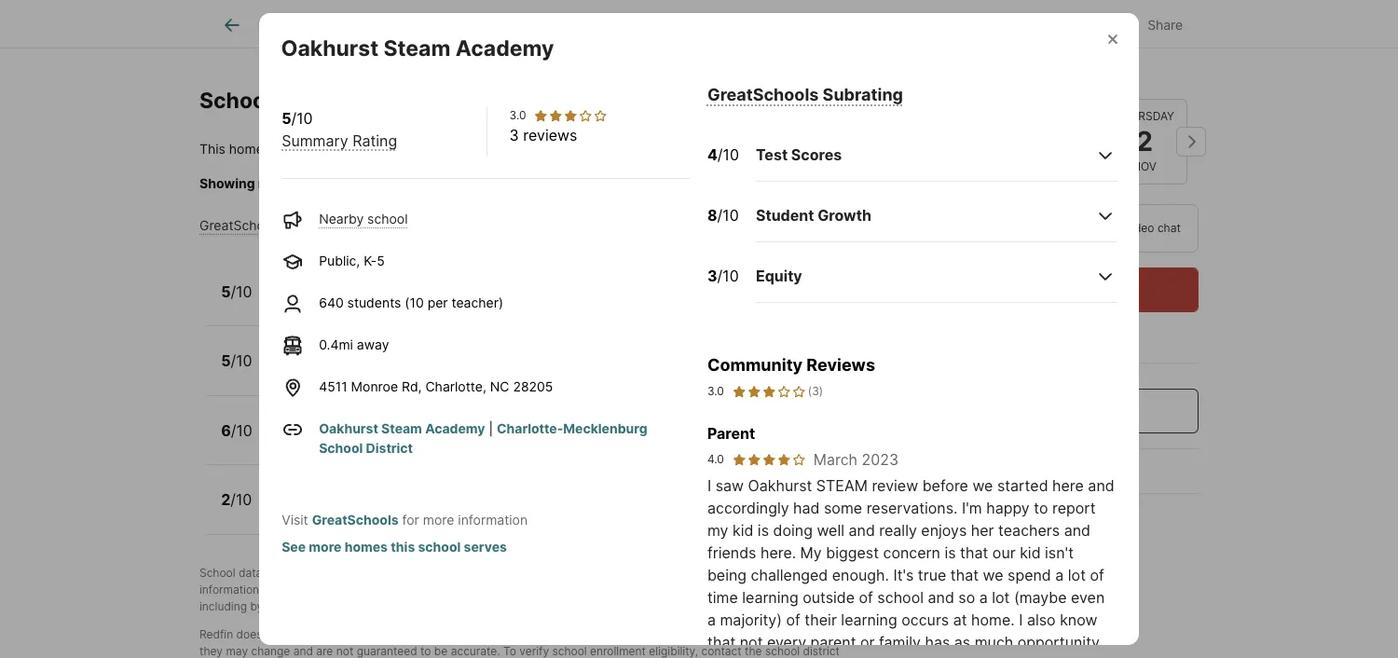 Task type: describe. For each thing, give the bounding box(es) containing it.
isn't
[[1045, 543, 1074, 562]]

districts,
[[831, 582, 876, 596]]

question
[[1042, 462, 1107, 480]]

for
[[402, 512, 419, 528]]

guarantee
[[346, 627, 400, 641]]

school inside winterfield elementary public, prek-5 • nearby school • 1.2mi
[[423, 364, 463, 380]]

0 vertical spatial are
[[634, 627, 651, 641]]

opportunity
[[1018, 633, 1100, 652]]

school inside school service boundaries are intended to be used as a reference only; they may change and are not
[[492, 627, 528, 641]]

organization.
[[481, 566, 549, 580]]

as inside i saw oakhurst steam review before we started here and accordingly had some reservations. i'm happy to report my kid is doing well and really enjoys her teachers and friends here. my biggest concern is that our kid isn't being challenged enough. it's true that we spend a lot of time learning outside of school and so a lot (maybe even a majority) of their learning occurs at home. i also know that not every parent or family has as much opportunity to spend time learning after/between work, but f
[[954, 633, 970, 652]]

5 /10
[[221, 352, 252, 370]]

growth
[[818, 206, 872, 224]]

• right 12 at the left bottom of the page
[[350, 503, 357, 519]]

to right the eligibility,
[[707, 655, 722, 658]]

greatschools up step,
[[343, 566, 414, 580]]

oakhurst steam academy
[[281, 36, 555, 62]]

2 inside 'thursday 2 nov'
[[1136, 125, 1154, 157]]

mecklenburg inside charlotte-mecklenburg school district
[[563, 420, 647, 436]]

(10
[[405, 295, 424, 310]]

0 horizontal spatial time
[[707, 588, 738, 607]]

greatschools link
[[312, 512, 399, 528]]

• right 6-
[[344, 433, 351, 449]]

0 vertical spatial i
[[707, 476, 711, 495]]

before
[[922, 476, 968, 495]]

concern
[[883, 543, 940, 562]]

a down desired
[[707, 611, 716, 629]]

4511 monroe rd, charlotte, nc 28205
[[319, 379, 553, 394]]

nearby school link
[[319, 211, 408, 227]]

0 vertical spatial kid
[[733, 521, 753, 540]]

0 horizontal spatial not
[[265, 627, 283, 641]]

1.1mi
[[476, 433, 505, 449]]

to up 'teachers'
[[1034, 499, 1048, 517]]

2 horizontal spatial schools
[[735, 582, 776, 596]]

a down isn't
[[1055, 566, 1064, 585]]

3.3mi
[[482, 503, 516, 519]]

greatschools summary rating
[[199, 217, 387, 233]]

thursday
[[1115, 109, 1175, 123]]

• left the 3.3mi
[[471, 503, 478, 519]]

and up contacting
[[262, 582, 282, 596]]

service
[[531, 627, 569, 641]]

friends
[[707, 543, 756, 562]]

ask a question
[[999, 462, 1107, 480]]

saw
[[715, 476, 744, 495]]

charlotte,
[[425, 379, 486, 394]]

the inside first step, and conduct their own investigation to determine their desired schools or school districts, including by contacting and visiting the schools themselves.
[[389, 599, 406, 613]]

step,
[[374, 582, 400, 596]]

and inside school service boundaries are intended to be used as a reference only; they may change and are not
[[293, 644, 313, 658]]

5 up students
[[377, 253, 385, 269]]

intended
[[654, 627, 701, 641]]

to inside school service boundaries are intended to be used as a reference only; they may change and are not
[[704, 627, 715, 641]]

1 vertical spatial are
[[316, 644, 333, 658]]

0 horizontal spatial charlotte-
[[345, 141, 412, 156]]

1 horizontal spatial schools
[[673, 175, 720, 191]]

started
[[997, 476, 1048, 495]]

parent
[[810, 633, 856, 652]]

schools.
[[306, 175, 359, 191]]

a right ,
[[420, 566, 426, 580]]

here
[[1052, 476, 1084, 495]]

home for middle
[[427, 433, 462, 449]]

public, k-5
[[319, 253, 385, 269]]

1 vertical spatial learning
[[841, 611, 897, 629]]

within
[[281, 141, 318, 156]]

1 horizontal spatial of
[[859, 588, 873, 607]]

public, inside oakhurst steam academy dialog
[[319, 253, 360, 269]]

6
[[221, 421, 231, 440]]

school right 'check'
[[471, 175, 511, 191]]

some
[[824, 499, 862, 517]]

so
[[958, 588, 975, 607]]

2 vertical spatial learning
[[808, 655, 865, 658]]

school up the "showing nearby schools. please check the school district website to see all schools serving this home."
[[499, 141, 543, 156]]

school service boundaries are intended to be used as a reference only; they may change and are not
[[199, 627, 867, 658]]

school down reference
[[765, 644, 800, 658]]

1.2mi
[[478, 364, 509, 380]]

0 vertical spatial we
[[972, 476, 993, 495]]

school down the service
[[552, 644, 587, 658]]

5 inside winterfield elementary public, prek-5 • nearby school • 1.2mi
[[352, 364, 360, 380]]

accurate.
[[451, 644, 500, 658]]

enough.
[[832, 566, 889, 585]]

verify
[[519, 644, 549, 658]]

nov
[[1133, 159, 1157, 173]]

3 tab from the left
[[553, 3, 703, 48]]

showing nearby schools. please check the school district website to see all schools serving this home.
[[199, 175, 837, 191]]

winterfield
[[273, 343, 355, 362]]

6 /10
[[221, 421, 252, 440]]

• down "public, k-5"
[[343, 294, 350, 310]]

eligibility,
[[649, 644, 698, 658]]

12
[[332, 503, 346, 519]]

student
[[756, 206, 814, 224]]

determine
[[609, 582, 662, 596]]

information inside ', a nonprofit organization. redfin recommends buyers and renters use greatschools information and ratings as a'
[[199, 582, 259, 596]]

5 up 6
[[221, 352, 231, 370]]

nearby for /10
[[354, 294, 398, 310]]

28205
[[513, 379, 553, 394]]

0 vertical spatial district
[[515, 175, 558, 191]]

redfin inside ', a nonprofit organization. redfin recommends buyers and renters use greatschools information and ratings as a'
[[552, 566, 586, 580]]

feed tab list
[[199, 0, 812, 48]]

1 vertical spatial more
[[309, 539, 342, 555]]

this inside eastway middle public, 6-8 • serves this home • 1.1mi
[[401, 433, 423, 449]]

0 horizontal spatial schools
[[410, 599, 450, 613]]

our
[[992, 543, 1016, 562]]

investigation
[[525, 582, 592, 596]]

via
[[1107, 221, 1123, 235]]

• left 1.1mi
[[465, 433, 473, 449]]

ask
[[999, 462, 1027, 480]]

by inside first step, and conduct their own investigation to determine their desired schools or school districts, including by contacting and visiting the schools themselves.
[[250, 599, 263, 613]]

change
[[251, 644, 290, 658]]

is left the within
[[267, 141, 277, 156]]

/10 for 5 /10 summary rating
[[291, 109, 313, 128]]

0 horizontal spatial of
[[786, 611, 800, 629]]

1 horizontal spatial lot
[[1068, 566, 1086, 585]]

school inside 5 /10 public, k-5 • nearby school • 0.4mi
[[402, 294, 443, 310]]

serving
[[723, 175, 769, 191]]

2 vertical spatial that
[[707, 633, 736, 652]]

• right (10
[[446, 294, 454, 310]]

1 vertical spatial we
[[983, 566, 1003, 585]]

being
[[707, 566, 747, 585]]

oakhurst steam academy dialog
[[259, 13, 1139, 658]]

visiting
[[348, 599, 386, 613]]

school inside i saw oakhurst steam review before we started here and accordingly had some reservations. i'm happy to report my kid is doing well and really enjoys her teachers and friends here. my biggest concern is that our kid isn't being challenged enough. it's true that we spend a lot of time learning outside of school and so a lot (maybe even a majority) of their learning occurs at home. i also know that not every parent or family has as much opportunity to spend time learning after/between work, but f
[[877, 588, 924, 607]]

and down ,
[[403, 582, 423, 596]]

is down enjoys
[[945, 543, 956, 562]]

0 vertical spatial home
[[229, 141, 264, 156]]

own
[[500, 582, 522, 596]]

1 horizontal spatial i
[[1019, 611, 1023, 629]]

8 /10
[[707, 206, 739, 224]]

nearby school
[[319, 211, 408, 227]]

teacher)
[[452, 295, 503, 310]]

5 up 5 /10
[[221, 282, 231, 301]]

majority)
[[720, 611, 782, 629]]

community
[[707, 355, 803, 374]]

they
[[199, 644, 223, 658]]

0.4mi inside oakhurst steam academy dialog
[[319, 337, 353, 352]]

be inside school service boundaries are intended to be used as a reference only; they may change and are not
[[718, 627, 731, 641]]

home for /10
[[433, 503, 467, 519]]

0 horizontal spatial or
[[332, 627, 343, 641]]

1 horizontal spatial their
[[666, 582, 690, 596]]

true
[[918, 566, 946, 585]]

4 tab from the left
[[703, 3, 797, 48]]

reviews
[[807, 355, 875, 374]]

1 tab from the left
[[311, 3, 412, 48]]

serves for /10
[[361, 503, 403, 519]]

/10 for 5 /10
[[231, 352, 252, 370]]

district inside guaranteed to be accurate. to verify school enrollment eligibility, contact the school district
[[803, 644, 840, 658]]

test
[[756, 145, 788, 164]]

4.0
[[707, 452, 724, 466]]

contacting
[[266, 599, 322, 613]]

tour via video chat list box
[[907, 204, 1199, 253]]

k- inside oakhurst steam academy dialog
[[364, 253, 377, 269]]

review
[[872, 476, 918, 495]]

greatschools subrating link
[[707, 85, 903, 105]]

/10 for 8 /10
[[717, 206, 739, 224]]

student growth button
[[756, 189, 1116, 242]]

0 vertical spatial spend
[[1008, 566, 1051, 585]]

community reviews
[[707, 355, 875, 374]]

(3)
[[808, 384, 823, 398]]

first
[[350, 582, 370, 596]]

640
[[319, 295, 344, 310]]

or inside i saw oakhurst steam review before we started here and accordingly had some reservations. i'm happy to report my kid is doing well and really enjoys her teachers and friends here. my biggest concern is that our kid isn't being challenged enough. it's true that we spend a lot of time learning outside of school and so a lot (maybe even a majority) of their learning occurs at home. i also know that not every parent or family has as much opportunity to spend time learning after/between work, but f
[[860, 633, 875, 652]]

5 /10 public, k-5 • nearby school • 0.4mi
[[221, 282, 491, 310]]

1 horizontal spatial 3.0
[[707, 384, 724, 398]]

school up 'nonprofit'
[[418, 539, 461, 555]]

share
[[1148, 16, 1183, 32]]

/10 for 6 /10
[[231, 421, 252, 440]]

0 vertical spatial home.
[[799, 175, 837, 191]]

their inside i saw oakhurst steam review before we started here and accordingly had some reservations. i'm happy to report my kid is doing well and really enjoys her teachers and friends here. my biggest concern is that our kid isn't being challenged enough. it's true that we spend a lot of time learning outside of school and so a lot (maybe even a majority) of their learning occurs at home. i also know that not every parent or family has as much opportunity to spend time learning after/between work, but f
[[805, 611, 837, 629]]

conduct
[[426, 582, 469, 596]]

to inside guaranteed to be accurate. to verify school enrollment eligibility, contact the school district
[[420, 644, 431, 658]]

summary inside 5 /10 summary rating
[[282, 132, 348, 150]]

is right data
[[265, 566, 274, 580]]

first step, and conduct their own investigation to determine their desired schools or school districts, including by contacting and visiting the schools themselves.
[[199, 582, 876, 613]]

3 /10
[[707, 266, 739, 285]]

0 horizontal spatial mecklenburg
[[412, 141, 496, 156]]

and down true
[[928, 588, 954, 607]]

i saw oakhurst steam review before we started here and accordingly had some reservations. i'm happy to report my kid is doing well and really enjoys her teachers and friends here. my biggest concern is that our kid isn't being challenged enough. it's true that we spend a lot of time learning outside of school and so a lot (maybe even a majority) of their learning occurs at home. i also know that not every parent or family has as much opportunity to spend time learning after/between work, but f
[[707, 476, 1116, 658]]

0 vertical spatial charlotte-mecklenburg school district link
[[345, 141, 593, 156]]

this down test
[[773, 175, 795, 191]]

5 inside 5 /10 summary rating
[[282, 109, 291, 128]]

family
[[879, 633, 921, 652]]

next image
[[1176, 127, 1206, 156]]

the right the within
[[322, 141, 342, 156]]

/10 for 4 /10
[[717, 145, 739, 164]]

public, for eastway
[[273, 433, 314, 449]]

chat
[[1158, 221, 1181, 235]]

0 horizontal spatial their
[[472, 582, 496, 596]]

monroe
[[351, 379, 398, 394]]

not inside i saw oakhurst steam review before we started here and accordingly had some reservations. i'm happy to report my kid is doing well and really enjoys her teachers and friends here. my biggest concern is that our kid isn't being challenged enough. it's true that we spend a lot of time learning outside of school and so a lot (maybe even a majority) of their learning occurs at home. i also know that not every parent or family has as much opportunity to spend time learning after/between work, but f
[[740, 633, 763, 652]]

a inside school service boundaries are intended to be used as a reference only; they may change and are not
[[779, 627, 785, 641]]

• down away
[[363, 364, 371, 380]]



Task type: locate. For each thing, give the bounding box(es) containing it.
of down enough.
[[859, 588, 873, 607]]

of up every
[[786, 611, 800, 629]]

0 horizontal spatial lot
[[992, 588, 1010, 607]]

0 horizontal spatial are
[[316, 644, 333, 658]]

to down recommends
[[595, 582, 606, 596]]

but
[[1015, 655, 1039, 658]]

march 2023
[[813, 450, 899, 469]]

/10 for 2 /10 public, 9-12 • serves this home • 3.3mi
[[230, 490, 252, 509]]

2 inside 2 /10 public, 9-12 • serves this home • 3.3mi
[[221, 490, 230, 509]]

school down it's
[[877, 588, 924, 607]]

information
[[458, 512, 528, 528], [199, 582, 259, 596]]

as inside ', a nonprofit organization. redfin recommends buyers and renters use greatschools information and ratings as a'
[[325, 582, 337, 596]]

had
[[793, 499, 820, 517]]

1 horizontal spatial by
[[327, 566, 340, 580]]

home
[[229, 141, 264, 156], [427, 433, 462, 449], [433, 503, 467, 519]]

or inside first step, and conduct their own investigation to determine their desired schools or school districts, including by contacting and visiting the schools themselves.
[[779, 582, 790, 596]]

public, left 640 at the top left of page
[[273, 294, 314, 310]]

None button
[[918, 98, 1003, 185], [1010, 99, 1095, 185], [1103, 99, 1187, 185], [918, 98, 1003, 185], [1010, 99, 1095, 185], [1103, 99, 1187, 185]]

per
[[427, 295, 448, 310]]

guaranteed
[[357, 644, 417, 658]]

a left first
[[340, 582, 346, 596]]

1 horizontal spatial kid
[[1020, 543, 1041, 562]]

/10 inside 5 /10 public, k-5 • nearby school • 0.4mi
[[231, 282, 252, 301]]

2 horizontal spatial not
[[740, 633, 763, 652]]

1 vertical spatial serves
[[361, 503, 403, 519]]

rating up "public, k-5"
[[348, 217, 387, 233]]

2 vertical spatial of
[[786, 611, 800, 629]]

0 horizontal spatial 3.0
[[509, 108, 526, 122]]

1 vertical spatial 0.4mi
[[319, 337, 353, 352]]

0 vertical spatial that
[[960, 543, 988, 562]]

test scores
[[756, 145, 842, 164]]

1 horizontal spatial time
[[774, 655, 804, 658]]

nc
[[490, 379, 509, 394]]

1 vertical spatial information
[[199, 582, 259, 596]]

school left data
[[199, 566, 235, 580]]

to inside first step, and conduct their own investigation to determine their desired schools or school districts, including by contacting and visiting the schools themselves.
[[595, 582, 606, 596]]

lot right so
[[992, 588, 1010, 607]]

reviews
[[523, 126, 577, 145]]

renters
[[723, 566, 760, 580]]

640 students (10 per teacher)
[[319, 295, 503, 310]]

to down information. at the left bottom of page
[[420, 644, 431, 658]]

/10 down '6 /10' at left
[[230, 490, 252, 509]]

1 vertical spatial redfin
[[199, 627, 233, 641]]

school inside charlotte-mecklenburg school district
[[319, 440, 363, 456]]

0 horizontal spatial rating 3.0 out of 5 element
[[534, 108, 608, 123]]

website
[[562, 175, 610, 191]]

0 horizontal spatial 8
[[332, 433, 340, 449]]

1 vertical spatial time
[[774, 655, 804, 658]]

is up here.
[[758, 521, 769, 540]]

of
[[1090, 566, 1104, 585], [859, 588, 873, 607], [786, 611, 800, 629]]

nearby inside winterfield elementary public, prek-5 • nearby school • 1.2mi
[[374, 364, 419, 380]]

time down every
[[774, 655, 804, 658]]

nearby for elementary
[[374, 364, 419, 380]]

their down outside
[[805, 611, 837, 629]]

0 vertical spatial k-
[[364, 253, 377, 269]]

public, inside 2 /10 public, 9-12 • serves this home • 3.3mi
[[273, 503, 314, 519]]

home right this
[[229, 141, 264, 156]]

to
[[613, 175, 626, 191], [1034, 499, 1048, 517], [595, 582, 606, 596], [704, 627, 715, 641], [420, 644, 431, 658], [707, 655, 722, 658]]

as inside school service boundaries are intended to be used as a reference only; they may change and are not
[[763, 627, 776, 641]]

nearby inside oakhurst steam academy dialog
[[319, 211, 364, 227]]

0.4mi inside 5 /10 public, k-5 • nearby school • 0.4mi
[[457, 294, 491, 310]]

1 horizontal spatial or
[[779, 582, 790, 596]]

nearby down elementary
[[374, 364, 419, 380]]

redfin up they
[[199, 627, 233, 641]]

nonprofit
[[429, 566, 477, 580]]

greatschools down "my"
[[786, 566, 857, 580]]

public, inside 5 /10 public, k-5 • nearby school • 0.4mi
[[273, 294, 314, 310]]

spend up (maybe
[[1008, 566, 1051, 585]]

scores
[[791, 145, 842, 164]]

oakhurst down rating 4.0 out of 5 element
[[748, 476, 812, 495]]

2
[[1136, 125, 1154, 157], [221, 490, 230, 509]]

0 vertical spatial schools
[[673, 175, 720, 191]]

used
[[735, 627, 760, 641]]

serves
[[355, 433, 397, 449], [361, 503, 403, 519]]

8 inside oakhurst steam academy dialog
[[707, 206, 717, 224]]

0 horizontal spatial home.
[[799, 175, 837, 191]]

1 vertical spatial home.
[[971, 611, 1015, 629]]

steam
[[816, 476, 868, 495]]

oakhurst for oakhurst steam academy
[[281, 36, 379, 62]]

prek-
[[318, 364, 352, 380]]

1 horizontal spatial home.
[[971, 611, 1015, 629]]

1 horizontal spatial redfin
[[552, 566, 586, 580]]

charlotte- inside charlotte-mecklenburg school district
[[497, 420, 563, 436]]

public, for 2
[[273, 503, 314, 519]]

information up including
[[199, 582, 259, 596]]

this inside oakhurst steam academy dialog
[[391, 539, 415, 555]]

8 down middle
[[332, 433, 340, 449]]

home. inside i saw oakhurst steam review before we started here and accordingly had some reservations. i'm happy to report my kid is doing well and really enjoys her teachers and friends here. my biggest concern is that our kid isn't being challenged enough. it's true that we spend a lot of time learning outside of school and so a lot (maybe even a majority) of their learning occurs at home. i also know that not every parent or family has as much opportunity to spend time learning after/between work, but f
[[971, 611, 1015, 629]]

greatschools down showing
[[199, 217, 282, 233]]

middle
[[338, 413, 388, 431]]

3 for 3 reviews
[[509, 126, 519, 145]]

1 vertical spatial district
[[803, 644, 840, 658]]

information inside oakhurst steam academy dialog
[[458, 512, 528, 528]]

1 vertical spatial schools
[[735, 582, 776, 596]]

1 vertical spatial by
[[250, 599, 263, 613]]

school down please
[[367, 211, 408, 227]]

ask a question link
[[999, 462, 1107, 480]]

oakhurst inside i saw oakhurst steam review before we started here and accordingly had some reservations. i'm happy to report my kid is doing well and really enjoys her teachers and friends here. my biggest concern is that our kid isn't being challenged enough. it's true that we spend a lot of time learning outside of school and so a lot (maybe even a majority) of their learning occurs at home. i also know that not every parent or family has as much opportunity to spend time learning after/between work, but f
[[748, 476, 812, 495]]

1 vertical spatial rating
[[348, 217, 387, 233]]

home inside 2 /10 public, 9-12 • serves this home • 3.3mi
[[433, 503, 467, 519]]

tour via video chat option
[[1043, 204, 1199, 253]]

nearby down schools.
[[319, 211, 364, 227]]

0 horizontal spatial 0.4mi
[[319, 337, 353, 352]]

really
[[879, 521, 917, 540]]

1 vertical spatial mecklenburg
[[563, 420, 647, 436]]

greatschools up homes
[[312, 512, 399, 528]]

this up see more homes this school serves
[[407, 503, 429, 519]]

1 vertical spatial that
[[950, 566, 979, 585]]

oakhurst down feed
[[281, 36, 379, 62]]

1 vertical spatial i
[[1019, 611, 1023, 629]]

home inside eastway middle public, 6-8 • serves this home • 1.1mi
[[427, 433, 462, 449]]

1 vertical spatial nearby
[[354, 294, 398, 310]]

public,
[[319, 253, 360, 269], [273, 294, 314, 310], [273, 364, 314, 380], [273, 433, 314, 449], [273, 503, 314, 519]]

5 left students
[[331, 294, 339, 310]]

/10 up '6 /10' at left
[[231, 352, 252, 370]]

as right ratings
[[325, 582, 337, 596]]

i
[[707, 476, 711, 495], [1019, 611, 1023, 629]]

rating
[[352, 132, 397, 150], [348, 217, 387, 233]]

2 horizontal spatial or
[[860, 633, 875, 652]]

schools down 4
[[673, 175, 720, 191]]

0 vertical spatial 3
[[509, 126, 519, 145]]

teachers
[[998, 521, 1060, 540]]

does
[[236, 627, 262, 641]]

as down the at
[[954, 633, 970, 652]]

1 horizontal spatial information
[[458, 512, 528, 528]]

home left 1.1mi
[[427, 433, 462, 449]]

charlotte-mecklenburg school district link
[[345, 141, 593, 156], [319, 420, 647, 456]]

district up website
[[546, 141, 593, 156]]

academy for oakhurst steam academy
[[456, 36, 555, 62]]

1 horizontal spatial 2
[[1136, 125, 1154, 157]]

1 horizontal spatial more
[[423, 512, 454, 528]]

home. up much at the right bottom of page
[[971, 611, 1015, 629]]

be inside guaranteed to be accurate. to verify school enrollment eligibility, contact the school district
[[434, 644, 448, 658]]

and right here
[[1088, 476, 1114, 495]]

8 inside eastway middle public, 6-8 • serves this home • 1.1mi
[[332, 433, 340, 449]]

3 for 3 /10
[[707, 266, 717, 285]]

also
[[1027, 611, 1056, 629]]

oakhurst
[[281, 36, 379, 62], [319, 420, 378, 436], [748, 476, 812, 495]]

report
[[1052, 499, 1096, 517]]

elementary
[[359, 343, 442, 362]]

1 vertical spatial 2
[[221, 490, 230, 509]]

/10 up 5 /10
[[231, 282, 252, 301]]

0 vertical spatial be
[[718, 627, 731, 641]]

not up the 'change'
[[265, 627, 283, 641]]

0 vertical spatial by
[[327, 566, 340, 580]]

oakhurst down the 4511
[[319, 420, 378, 436]]

not
[[265, 627, 283, 641], [740, 633, 763, 652], [336, 644, 353, 658]]

0 vertical spatial rating
[[352, 132, 397, 150]]

a right so
[[979, 588, 988, 607]]

option
[[907, 204, 1043, 253]]

1 vertical spatial 3
[[707, 266, 717, 285]]

0 vertical spatial information
[[458, 512, 528, 528]]

redfin up "investigation"
[[552, 566, 586, 580]]

kid down the accordingly
[[733, 521, 753, 540]]

data
[[239, 566, 262, 580]]

/10 for 5 /10 public, k-5 • nearby school • 0.4mi
[[231, 282, 252, 301]]

1 horizontal spatial spend
[[1008, 566, 1051, 585]]

3 left reviews
[[509, 126, 519, 145]]

information up serves
[[458, 512, 528, 528]]

public, inside eastway middle public, 6-8 • serves this home • 1.1mi
[[273, 433, 314, 449]]

my
[[707, 521, 728, 540]]

charlotte-
[[345, 141, 412, 156], [497, 420, 563, 436]]

students
[[347, 295, 401, 310]]

3
[[509, 126, 519, 145], [707, 266, 717, 285]]

public, left 9-
[[273, 503, 314, 519]]

and up desired
[[700, 566, 720, 580]]

themselves.
[[453, 599, 517, 613]]

their down buyers
[[666, 582, 690, 596]]

0 horizontal spatial district
[[366, 440, 413, 456]]

serves for middle
[[355, 433, 397, 449]]

0.4mi up prek-
[[319, 337, 353, 352]]

tab
[[311, 3, 412, 48], [412, 3, 553, 48], [553, 3, 703, 48], [703, 3, 797, 48]]

including
[[199, 599, 247, 613]]

charlotte- up please
[[345, 141, 412, 156]]

0 vertical spatial rating 3.0 out of 5 element
[[534, 108, 608, 123]]

0 vertical spatial of
[[1090, 566, 1104, 585]]

a right ask
[[1030, 462, 1039, 480]]

• left the 1.2mi
[[467, 364, 474, 380]]

by up does
[[250, 599, 263, 613]]

9-
[[318, 503, 332, 519]]

0 horizontal spatial i
[[707, 476, 711, 495]]

nearby
[[258, 175, 303, 191]]

rating 4.0 out of 5 element
[[731, 452, 806, 467]]

guaranteed to be accurate. to verify school enrollment eligibility, contact the school district
[[199, 644, 840, 658]]

time
[[707, 588, 738, 607], [774, 655, 804, 658]]

0 vertical spatial nearby
[[319, 211, 364, 227]]

check
[[406, 175, 443, 191]]

1 horizontal spatial not
[[336, 644, 353, 658]]

nearby inside 5 /10 public, k-5 • nearby school • 0.4mi
[[354, 294, 398, 310]]

district
[[546, 141, 593, 156], [366, 440, 413, 456]]

1 vertical spatial be
[[434, 644, 448, 658]]

visit greatschools for more information
[[282, 512, 528, 528]]

1 vertical spatial spend
[[726, 655, 769, 658]]

1 horizontal spatial rating 3.0 out of 5 element
[[731, 383, 806, 400]]

0 horizontal spatial be
[[434, 644, 448, 658]]

/10 for 3 /10
[[717, 266, 739, 285]]

i left also
[[1019, 611, 1023, 629]]

8 down 4
[[707, 206, 717, 224]]

the inside guaranteed to be accurate. to verify school enrollment eligibility, contact the school district
[[745, 644, 762, 658]]

1 vertical spatial district
[[366, 440, 413, 456]]

their
[[472, 582, 496, 596], [666, 582, 690, 596], [805, 611, 837, 629]]

2 horizontal spatial of
[[1090, 566, 1104, 585]]

a left reference
[[779, 627, 785, 641]]

oakhurst steam academy |
[[319, 420, 497, 436]]

this up guaranteed
[[403, 627, 422, 641]]

and up redfin does not endorse or guarantee this information.
[[326, 599, 345, 613]]

1 horizontal spatial 0.4mi
[[457, 294, 491, 310]]

1 horizontal spatial k-
[[364, 253, 377, 269]]

1 vertical spatial kid
[[1020, 543, 1041, 562]]

video
[[1126, 221, 1155, 235]]

home.
[[799, 175, 837, 191], [971, 611, 1015, 629]]

nearby
[[319, 211, 364, 227], [354, 294, 398, 310], [374, 364, 419, 380]]

tour via video chat
[[1081, 221, 1181, 235]]

k- inside 5 /10 public, k-5 • nearby school • 0.4mi
[[318, 294, 331, 310]]

steam for oakhurst steam academy
[[384, 36, 451, 62]]

rating up please
[[352, 132, 397, 150]]

of up even
[[1090, 566, 1104, 585]]

by right provided
[[327, 566, 340, 580]]

reservations.
[[866, 499, 958, 517]]

public, for winterfield
[[273, 364, 314, 380]]

kid down 'teachers'
[[1020, 543, 1041, 562]]

0.4mi right per
[[457, 294, 491, 310]]

march
[[813, 450, 858, 469]]

1 vertical spatial home
[[427, 433, 462, 449]]

not inside school service boundaries are intended to be used as a reference only; they may change and are not
[[336, 644, 353, 658]]

rating inside 5 /10 summary rating
[[352, 132, 397, 150]]

the down step,
[[389, 599, 406, 613]]

charlotte-mecklenburg school district link down nc at the left
[[319, 420, 647, 456]]

to left see
[[613, 175, 626, 191]]

1 vertical spatial k-
[[318, 294, 331, 310]]

rating 3.0 out of 5 element up reviews
[[534, 108, 608, 123]]

0 horizontal spatial as
[[325, 582, 337, 596]]

thursday 2 nov
[[1115, 109, 1175, 173]]

boundaries
[[572, 627, 631, 641]]

0 vertical spatial learning
[[742, 588, 798, 607]]

academy for oakhurst steam academy |
[[425, 420, 485, 436]]

/10 inside 5 /10 summary rating
[[291, 109, 313, 128]]

1 vertical spatial charlotte-
[[497, 420, 563, 436]]

2 horizontal spatial their
[[805, 611, 837, 629]]

0 vertical spatial more
[[423, 512, 454, 528]]

public, up 5 /10 public, k-5 • nearby school • 0.4mi
[[319, 253, 360, 269]]

1 horizontal spatial charlotte-
[[497, 420, 563, 436]]

this home is within the charlotte-mecklenburg school district
[[199, 141, 593, 156]]

public, for 5
[[273, 294, 314, 310]]

3.0 up 3 reviews
[[509, 108, 526, 122]]

happy
[[986, 499, 1030, 517]]

the
[[322, 141, 342, 156], [447, 175, 467, 191], [389, 599, 406, 613], [745, 644, 762, 658]]

are up enrollment at the left bottom of page
[[634, 627, 651, 641]]

district inside charlotte-mecklenburg school district
[[366, 440, 413, 456]]

greatschools summary rating link
[[199, 217, 387, 233]]

away
[[357, 337, 389, 352]]

1 horizontal spatial 8
[[707, 206, 717, 224]]

rating 3.0 out of 5 element down community
[[731, 383, 806, 400]]

and down endorse
[[293, 644, 313, 658]]

0 horizontal spatial district
[[515, 175, 558, 191]]

to up contact
[[704, 627, 715, 641]]

redfin
[[552, 566, 586, 580], [199, 627, 233, 641]]

1 horizontal spatial 3
[[707, 266, 717, 285]]

and up 'biggest'
[[849, 521, 875, 540]]

not down majority)
[[740, 633, 763, 652]]

lot up even
[[1068, 566, 1086, 585]]

learning
[[742, 588, 798, 607], [841, 611, 897, 629], [808, 655, 865, 658]]

greatschools up test
[[707, 85, 819, 105]]

1 vertical spatial summary
[[286, 217, 344, 233]]

serves down middle
[[355, 433, 397, 449]]

0 vertical spatial summary
[[282, 132, 348, 150]]

serves inside 2 /10 public, 9-12 • serves this home • 3.3mi
[[361, 503, 403, 519]]

/10 down serving
[[717, 206, 739, 224]]

or
[[779, 582, 790, 596], [332, 627, 343, 641], [860, 633, 875, 652]]

0 vertical spatial time
[[707, 588, 738, 607]]

serves inside eastway middle public, 6-8 • serves this home • 1.1mi
[[355, 433, 397, 449]]

this inside 2 /10 public, 9-12 • serves this home • 3.3mi
[[407, 503, 429, 519]]

rating 3.0 out of 5 element
[[534, 108, 608, 123], [731, 383, 806, 400]]

0 vertical spatial district
[[546, 141, 593, 156]]

0.4mi away
[[319, 337, 389, 352]]

as right the used
[[763, 627, 776, 641]]

0 vertical spatial 3.0
[[509, 108, 526, 122]]

/10 inside 2 /10 public, 9-12 • serves this home • 3.3mi
[[230, 490, 252, 509]]

k-
[[364, 253, 377, 269], [318, 294, 331, 310]]

to
[[503, 644, 516, 658]]

oakhurst for oakhurst steam academy |
[[319, 420, 378, 436]]

1 vertical spatial 3.0
[[707, 384, 724, 398]]

2 vertical spatial nearby
[[374, 364, 419, 380]]

public, inside winterfield elementary public, prek-5 • nearby school • 1.2mi
[[273, 364, 314, 380]]

equity button
[[756, 249, 1116, 303]]

district down 'oakhurst steam academy' "link"
[[366, 440, 413, 456]]

the right 'check'
[[447, 175, 467, 191]]

school
[[471, 175, 511, 191], [367, 211, 408, 227], [402, 294, 443, 310], [423, 364, 463, 380], [418, 539, 461, 555], [793, 582, 828, 596], [877, 588, 924, 607], [552, 644, 587, 658], [765, 644, 800, 658]]

tour
[[1081, 221, 1104, 235]]

greatschools inside ', a nonprofit organization. redfin recommends buyers and renters use greatschools information and ratings as a'
[[786, 566, 857, 580]]

/10 up the within
[[291, 109, 313, 128]]

1 vertical spatial charlotte-mecklenburg school district link
[[319, 420, 647, 456]]

use
[[764, 566, 782, 580]]

1 vertical spatial of
[[859, 588, 873, 607]]

see
[[282, 539, 306, 555]]

1 vertical spatial steam
[[381, 420, 422, 436]]

may
[[226, 644, 248, 658]]

provided
[[277, 566, 324, 580]]

and
[[1088, 476, 1114, 495], [849, 521, 875, 540], [1064, 521, 1090, 540], [700, 566, 720, 580], [262, 582, 282, 596], [403, 582, 423, 596], [928, 588, 954, 607], [326, 599, 345, 613], [293, 644, 313, 658]]

not down redfin does not endorse or guarantee this information.
[[336, 644, 353, 658]]

summary rating link
[[282, 132, 397, 150]]

1 vertical spatial rating 3.0 out of 5 element
[[731, 383, 806, 400]]

and down report
[[1064, 521, 1090, 540]]

well
[[817, 521, 844, 540]]

school inside first step, and conduct their own investigation to determine their desired schools or school districts, including by contacting and visiting the schools themselves.
[[793, 582, 828, 596]]

schools
[[199, 88, 284, 114]]

steam for oakhurst steam academy |
[[381, 420, 422, 436]]

4511
[[319, 379, 347, 394]]

summary up schools.
[[282, 132, 348, 150]]

2 tab from the left
[[412, 3, 553, 48]]

be up contact
[[718, 627, 731, 641]]

2 vertical spatial schools
[[410, 599, 450, 613]]

1 horizontal spatial district
[[803, 644, 840, 658]]

1 vertical spatial academy
[[425, 420, 485, 436]]

0 vertical spatial steam
[[384, 36, 451, 62]]

0 vertical spatial charlotte-
[[345, 141, 412, 156]]

school right students
[[402, 294, 443, 310]]

schools down conduct
[[410, 599, 450, 613]]

3 down 8 /10 in the top of the page
[[707, 266, 717, 285]]

oakhurst steam academy element
[[281, 13, 577, 62]]



Task type: vqa. For each thing, say whether or not it's contained in the screenshot.
0.4mi away
yes



